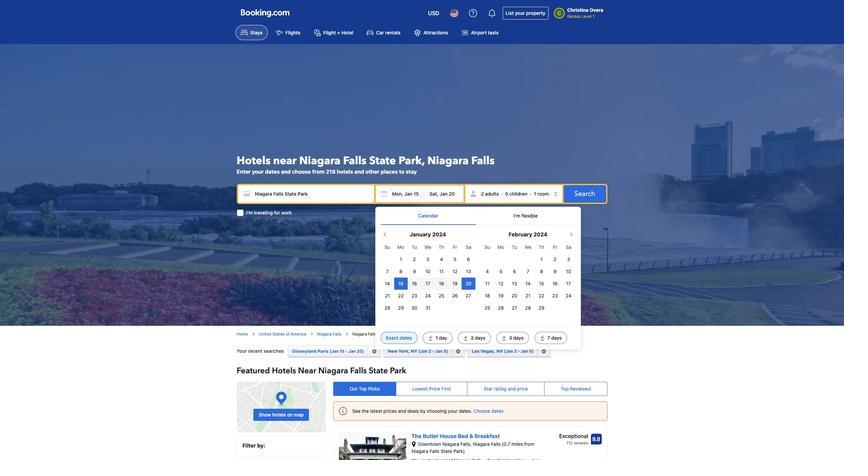 Task type: describe. For each thing, give the bounding box(es) containing it.
filter by:
[[243, 443, 266, 449]]

see
[[353, 408, 361, 414]]

january 2024
[[410, 231, 447, 237]]

of
[[286, 332, 290, 337]]

2 left adults
[[482, 191, 484, 197]]

25 for "25 february 2024" checkbox
[[485, 305, 491, 311]]

25 February 2024 checkbox
[[485, 305, 491, 311]]

27 for 27 january 2024 option
[[466, 293, 472, 299]]

15 January 2024 checkbox
[[399, 281, 404, 286]]

2 February 2024 checkbox
[[554, 256, 557, 262]]

+
[[337, 30, 340, 36]]

15 left svg image
[[414, 191, 419, 197]]

hotels inside the hotels near niagara falls state park, niagara falls enter your dates and choose from 218 hotels and other places to stay
[[337, 169, 353, 175]]

1 horizontal spatial your
[[448, 408, 458, 414]]

3 January 2024 checkbox
[[427, 256, 430, 262]]

attractions
[[424, 30, 449, 36]]

18 February 2024 checkbox
[[485, 293, 490, 299]]

rentals
[[386, 30, 401, 36]]

1 up 8 february 2024 option
[[541, 256, 543, 262]]

las
[[472, 349, 480, 354]]

usd button
[[424, 5, 444, 21]]

2024 for january 2024
[[433, 231, 447, 237]]

1 inside christina overa genius level 1
[[593, 14, 595, 19]]

map
[[294, 412, 304, 418]]

search
[[575, 189, 596, 198]]

sat, jan 20
[[430, 191, 455, 197]]

and left other
[[355, 169, 365, 175]]

3 days
[[510, 335, 524, 341]]

16 for the 16 option
[[412, 281, 417, 286]]

28 for 28 option
[[526, 305, 531, 311]]

scored 9.8 element
[[591, 434, 602, 445]]

february
[[509, 231, 533, 237]]

1 up 8 checkbox
[[400, 256, 402, 262]]

13 February 2024 checkbox
[[512, 281, 518, 286]]

las vegas, nv (jan 2 - jan 5)
[[472, 349, 534, 354]]

flights link
[[271, 25, 306, 40]]

2 up 9 february 2024 "option"
[[554, 256, 557, 262]]

to
[[400, 169, 405, 175]]

5 for 5 option
[[454, 256, 457, 262]]

112
[[567, 441, 573, 446]]

11 January 2024 checkbox
[[440, 269, 444, 274]]

9 February 2024 checkbox
[[554, 269, 557, 274]]

17 January 2024 checkbox
[[426, 281, 431, 286]]

218
[[326, 169, 336, 175]]

26 February 2024 checkbox
[[499, 305, 504, 311]]

i'm for i'm traveling for work
[[246, 210, 253, 215]]

mo for january
[[398, 244, 405, 250]]

27 February 2024 checkbox
[[512, 305, 518, 311]]

niagara up paris
[[317, 332, 332, 337]]

searches
[[264, 348, 284, 354]]

svg image
[[381, 190, 388, 197]]

14 February 2024 checkbox
[[526, 281, 531, 286]]

other
[[366, 169, 380, 175]]

attractions link
[[409, 25, 454, 40]]

4 for 4 option
[[440, 256, 443, 262]]

niagara up 218
[[300, 153, 341, 168]]

30
[[412, 305, 418, 311]]

niagara up '20)'
[[353, 332, 367, 337]]

4 for 4 february 2024 checkbox at the bottom
[[486, 269, 489, 274]]

tab list inside search field
[[381, 207, 576, 225]]

5 January 2024 checkbox
[[454, 256, 457, 262]]

on
[[287, 412, 293, 418]]

2 inside las vegas, nv (jan 2 - jan 5)
[[515, 349, 517, 354]]

by
[[421, 408, 426, 414]]

choosing
[[427, 408, 447, 414]]

hotels inside the hotels near niagara falls state park, niagara falls enter your dates and choose from 218 hotels and other places to stay
[[237, 153, 271, 168]]

(jan for new york, ny
[[419, 349, 428, 354]]

traveling
[[254, 210, 273, 215]]

9.8
[[593, 436, 601, 442]]

12 January 2024 checkbox
[[453, 269, 458, 274]]

8 January 2024 checkbox
[[400, 269, 403, 274]]

see the latest prices and deals by choosing your dates. choose dates
[[353, 408, 504, 414]]

17 February 2024 checkbox
[[567, 281, 572, 286]]

15 up 22 february 2024 option
[[540, 281, 545, 286]]

8 for 8 checkbox
[[400, 269, 403, 274]]

(0.7
[[502, 441, 511, 447]]

0 horizontal spatial 11
[[440, 269, 444, 274]]

flight
[[324, 30, 336, 36]]

tu for january 2024
[[412, 244, 417, 250]]

3 for january 2024
[[427, 256, 430, 262]]

su for february 2024
[[485, 244, 491, 250]]

10 for 10 january 2024 option
[[426, 269, 431, 274]]

first
[[442, 386, 451, 392]]

19 January 2024 checkbox
[[453, 281, 458, 286]]

mo for february
[[498, 244, 505, 250]]

car rentals
[[377, 30, 401, 36]]

4 February 2024 checkbox
[[486, 269, 489, 274]]

2 horizontal spatial your
[[515, 10, 525, 16]]

niagara falls
[[317, 332, 342, 337]]

rating
[[494, 386, 507, 392]]

i'm flexible
[[514, 213, 538, 219]]

29 February 2024 checkbox
[[539, 305, 545, 311]]

2 inside new york, ny (jan 2 - jan 5)
[[429, 349, 432, 354]]

12 February 2024 checkbox
[[499, 281, 504, 286]]

29 January 2024 checkbox
[[398, 305, 404, 311]]

airport taxis
[[472, 30, 499, 36]]

24 February 2024 checkbox
[[566, 293, 572, 299]]

5 February 2024 checkbox
[[500, 269, 503, 274]]

17 for 17 checkbox in the bottom of the page
[[567, 281, 572, 286]]

8 for 8 february 2024 option
[[541, 269, 544, 274]]

18 for 18 checkbox
[[439, 281, 444, 286]]

downtown
[[419, 441, 442, 447]]

state inside the hotels near niagara falls state park, niagara falls enter your dates and choose from 218 hotels and other places to stay
[[370, 153, 396, 168]]

16 for 16 checkbox
[[553, 281, 558, 286]]

park,
[[399, 153, 425, 168]]

disneyland paris (jan 15 - jan 20)
[[293, 349, 364, 354]]

1 left room
[[534, 191, 537, 197]]

2 up las
[[471, 335, 474, 341]]

7 February 2024 checkbox
[[527, 269, 530, 274]]

sa for february 2024
[[566, 244, 572, 250]]

29 for the 29 february 2024 checkbox
[[539, 305, 545, 311]]

niagara down breakfast
[[473, 441, 490, 447]]

24 for 24 checkbox
[[426, 293, 431, 299]]

3 for february 2024
[[568, 256, 571, 262]]

23 for 23 february 2024 'option'
[[553, 293, 558, 299]]

th for january 2024
[[439, 244, 445, 250]]

calendar
[[419, 213, 439, 219]]

19 for 19 january 2024 checkbox
[[453, 281, 458, 286]]

we for february
[[525, 244, 532, 250]]

3 February 2024 checkbox
[[568, 256, 571, 262]]

new york, ny (jan 2 - jan 5)
[[388, 349, 448, 354]]

mon, jan 15
[[392, 191, 419, 197]]

niagara up the sat, jan 20
[[428, 153, 469, 168]]

12 for 12 checkbox
[[499, 281, 504, 286]]

hotel
[[342, 30, 354, 36]]

14 January 2024 checkbox
[[385, 281, 390, 286]]

choose
[[474, 408, 491, 414]]

we for january
[[425, 244, 432, 250]]

mon,
[[392, 191, 404, 197]]

reviews
[[574, 441, 589, 446]]

overa
[[590, 7, 604, 13]]

genius
[[568, 14, 581, 19]]

15 February 2024 checkbox
[[540, 281, 545, 286]]

days for 2 days
[[475, 335, 486, 341]]

bed
[[458, 433, 469, 439]]

for
[[274, 210, 280, 215]]

by:
[[258, 443, 266, 449]]

united
[[259, 332, 272, 337]]

calendar button
[[381, 207, 476, 225]]

our top picks
[[350, 386, 380, 392]]

22 January 2024 checkbox
[[398, 293, 404, 299]]

19 for 19 checkbox at right
[[499, 293, 504, 299]]

2 adults · 0 children · 1 room
[[482, 191, 549, 197]]

tu for february 2024
[[512, 244, 518, 250]]

28 January 2024 checkbox
[[385, 305, 391, 311]]

exact
[[386, 335, 399, 341]]

room
[[538, 191, 549, 197]]

5 for 5 february 2024 option
[[500, 269, 503, 274]]

(jan for las vegas, nv
[[505, 349, 514, 354]]

dates inside search field
[[400, 335, 412, 341]]

13 for 13 checkbox
[[466, 269, 472, 274]]

stay
[[406, 169, 417, 175]]

20 January 2024 checkbox
[[466, 281, 472, 286]]

dates inside the hotels near niagara falls state park, niagara falls enter your dates and choose from 218 hotels and other places to stay
[[265, 169, 280, 175]]

7 January 2024 checkbox
[[386, 269, 389, 274]]

1 left "day"
[[436, 335, 438, 341]]

22 February 2024 checkbox
[[539, 293, 545, 299]]

work
[[282, 210, 292, 215]]

level
[[582, 14, 592, 19]]

from inside the hotels near niagara falls state park, niagara falls enter your dates and choose from 218 hotels and other places to stay
[[313, 169, 325, 175]]

19 February 2024 checkbox
[[499, 293, 504, 299]]

niagara falls state park link
[[353, 332, 398, 337]]

stays
[[250, 30, 263, 36]]

jan for las vegas, nv
[[521, 349, 529, 354]]

taxis
[[488, 30, 499, 36]]

16 January 2024 checkbox
[[412, 281, 417, 286]]

9 for 9 february 2024 "option"
[[554, 269, 557, 274]]

5) for new york, ny
[[444, 349, 448, 354]]

usd
[[429, 10, 440, 16]]

jan for disneyland paris
[[349, 349, 356, 354]]

price
[[518, 386, 529, 392]]

26 for 26 january 2024 checkbox
[[453, 293, 458, 299]]

state inside downtown niagara falls, niagara falls (0.7 miles from niagara falls state park)
[[441, 448, 453, 454]]

recent
[[248, 348, 263, 354]]

10 January 2024 checkbox
[[426, 269, 431, 274]]

11 February 2024 checkbox
[[486, 281, 490, 286]]

home link
[[237, 331, 248, 337]]

23 January 2024 checkbox
[[412, 293, 418, 299]]

car
[[377, 30, 384, 36]]

list your property link
[[503, 7, 549, 20]]

fr for january 2024
[[453, 244, 458, 250]]

21 January 2024 checkbox
[[385, 293, 390, 299]]

31
[[426, 305, 431, 311]]

choose dates button
[[474, 408, 504, 415]]

featured
[[237, 365, 270, 376]]

1 vertical spatial park
[[390, 365, 407, 376]]

from inside downtown niagara falls, niagara falls (0.7 miles from niagara falls state park)
[[525, 441, 535, 447]]



Task type: locate. For each thing, give the bounding box(es) containing it.
your left dates.
[[448, 408, 458, 414]]

exceptional 112 reviews
[[560, 433, 589, 446]]

21
[[385, 293, 390, 299], [526, 293, 531, 299]]

- left '20)'
[[346, 349, 348, 354]]

1 horizontal spatial -
[[433, 349, 435, 354]]

18 for 18 february 2024 checkbox
[[485, 293, 490, 299]]

2 up 9 option
[[413, 256, 416, 262]]

- inside disneyland paris (jan 15 - jan 20)
[[346, 349, 348, 354]]

united states of america
[[259, 332, 307, 337]]

2 horizontal spatial days
[[552, 335, 562, 341]]

your right enter
[[252, 169, 264, 175]]

2 14 from the left
[[526, 281, 531, 286]]

1 horizontal spatial from
[[525, 441, 535, 447]]

1 horizontal spatial 19
[[499, 293, 504, 299]]

1 horizontal spatial 9
[[554, 269, 557, 274]]

jan inside new york, ny (jan 2 - jan 5)
[[436, 349, 443, 354]]

your inside the hotels near niagara falls state park, niagara falls enter your dates and choose from 218 hotels and other places to stay
[[252, 169, 264, 175]]

8 up the 15 checkbox
[[541, 269, 544, 274]]

13
[[466, 269, 472, 274], [512, 281, 518, 286]]

york, ny
[[399, 349, 418, 354]]

th up 4 option
[[439, 244, 445, 250]]

13 for 13 option in the bottom right of the page
[[512, 281, 518, 286]]

i'm left traveling
[[246, 210, 253, 215]]

2 16 from the left
[[553, 281, 558, 286]]

28 down 21 february 2024 option
[[526, 305, 531, 311]]

&
[[470, 433, 474, 439]]

choose
[[292, 169, 311, 175]]

latest
[[371, 408, 383, 414]]

2 - from the left
[[433, 349, 435, 354]]

status containing see the latest prices and deals by choosing your dates.
[[333, 401, 608, 421]]

reviewed
[[571, 386, 591, 392]]

13 January 2024 checkbox
[[466, 269, 472, 274]]

1 28 from the left
[[385, 305, 391, 311]]

2 24 from the left
[[566, 293, 572, 299]]

- for new york, ny
[[433, 349, 435, 354]]

11 down 4 option
[[440, 269, 444, 274]]

las vegas,&nbsp;nv
 - remove this item from your recent searches image
[[542, 349, 547, 354]]

1 8 from the left
[[400, 269, 403, 274]]

1 24 from the left
[[426, 293, 431, 299]]

27 down 20 february 2024 option
[[512, 305, 518, 311]]

2024 for february 2024
[[534, 231, 548, 237]]

15 left '20)'
[[340, 349, 345, 354]]

0 horizontal spatial dates
[[265, 169, 280, 175]]

7
[[386, 269, 389, 274], [527, 269, 530, 274], [548, 335, 551, 341]]

2 horizontal spatial -
[[518, 349, 520, 354]]

8 February 2024 checkbox
[[541, 269, 544, 274]]

4
[[440, 256, 443, 262], [486, 269, 489, 274]]

disneyland paris
 - remove this item from your recent searches image
[[372, 349, 377, 354]]

26 down 19 january 2024 checkbox
[[453, 293, 458, 299]]

jan left '20)'
[[349, 349, 356, 354]]

0 horizontal spatial tu
[[412, 244, 417, 250]]

new york,&nbsp;ny
 - remove this item from your recent searches image
[[457, 349, 461, 354]]

5) inside new york, ny (jan 2 - jan 5)
[[444, 349, 448, 354]]

24 up 31 january 2024 option
[[426, 293, 431, 299]]

1 February 2024 checkbox
[[541, 256, 543, 262]]

0 horizontal spatial 6
[[468, 256, 470, 262]]

the butler house bed & breakfast, hotel near niagara falls state park, niagara falls image
[[339, 432, 407, 460]]

1 2024 from the left
[[433, 231, 447, 237]]

niagara
[[300, 153, 341, 168], [428, 153, 469, 168], [317, 332, 332, 337], [353, 332, 367, 337], [319, 365, 348, 376], [443, 441, 460, 447], [473, 441, 490, 447], [412, 448, 429, 454]]

hotels left the on
[[272, 412, 286, 418]]

0
[[506, 191, 509, 197]]

2 January 2024 checkbox
[[413, 256, 416, 262]]

14 for 14 january 2024 option
[[385, 281, 390, 286]]

top right our on the left
[[359, 386, 367, 392]]

28 down 21 option
[[385, 305, 391, 311]]

1 horizontal spatial th
[[539, 244, 545, 250]]

i'm inside button
[[514, 213, 521, 219]]

0 horizontal spatial top
[[359, 386, 367, 392]]

14 down 7 january 2024 checkbox
[[385, 281, 390, 286]]

0 vertical spatial 5
[[454, 256, 457, 262]]

21 for 21 option
[[385, 293, 390, 299]]

flights
[[286, 30, 301, 36]]

10 February 2024 checkbox
[[567, 269, 572, 274]]

22 for '22' option
[[398, 293, 404, 299]]

14
[[385, 281, 390, 286], [526, 281, 531, 286]]

26 for "26" checkbox
[[499, 305, 504, 311]]

jan right mon,
[[405, 191, 413, 197]]

1 9 from the left
[[413, 269, 416, 274]]

0 horizontal spatial 18
[[439, 281, 444, 286]]

26 January 2024 checkbox
[[453, 293, 458, 299]]

1 January 2024 checkbox
[[400, 256, 402, 262]]

- inside las vegas, nv (jan 2 - jan 5)
[[518, 349, 520, 354]]

0 vertical spatial 18
[[439, 281, 444, 286]]

2 23 from the left
[[553, 293, 558, 299]]

2 days from the left
[[514, 335, 524, 341]]

hotels inside button
[[272, 412, 286, 418]]

fr for february 2024
[[553, 244, 558, 250]]

1 horizontal spatial february 2024 element
[[481, 241, 576, 314]]

1 top from the left
[[359, 386, 367, 392]]

your
[[237, 348, 247, 354]]

0 vertical spatial 11
[[440, 269, 444, 274]]

0 horizontal spatial 24
[[426, 293, 431, 299]]

1 fr from the left
[[453, 244, 458, 250]]

- inside new york, ny (jan 2 - jan 5)
[[433, 349, 435, 354]]

25 January 2024 checkbox
[[439, 293, 445, 299]]

1 vertical spatial dates
[[400, 335, 412, 341]]

2 th from the left
[[539, 244, 545, 250]]

30 January 2024 checkbox
[[412, 305, 418, 311]]

falls
[[344, 153, 367, 168], [472, 153, 495, 168], [333, 332, 342, 337], [368, 332, 377, 337], [351, 365, 367, 376], [491, 441, 501, 447], [430, 448, 440, 454]]

2 29 from the left
[[539, 305, 545, 311]]

16 down 9 february 2024 "option"
[[553, 281, 558, 286]]

0 horizontal spatial mo
[[398, 244, 405, 250]]

0 vertical spatial 25
[[439, 293, 445, 299]]

11 up 18 february 2024 checkbox
[[486, 281, 490, 286]]

2 21 from the left
[[526, 293, 531, 299]]

0 horizontal spatial hotels
[[237, 153, 271, 168]]

21 February 2024 checkbox
[[526, 293, 531, 299]]

disneyland
[[293, 349, 317, 354]]

27 down 20 option
[[466, 293, 472, 299]]

0 horizontal spatial 16
[[412, 281, 417, 286]]

16 down 9 option
[[412, 281, 417, 286]]

1 vertical spatial 11
[[486, 281, 490, 286]]

1 horizontal spatial 3
[[510, 335, 513, 341]]

1 vertical spatial hotels
[[272, 365, 296, 376]]

11
[[440, 269, 444, 274], [486, 281, 490, 286]]

dates right choose
[[492, 408, 504, 414]]

new
[[388, 349, 398, 354]]

9 up 16 checkbox
[[554, 269, 557, 274]]

picks
[[369, 386, 380, 392]]

show hotels on map link
[[237, 382, 326, 433]]

top left 'reviewed'
[[561, 386, 569, 392]]

12 down 5 february 2024 option
[[499, 281, 504, 286]]

1 vertical spatial from
[[525, 441, 535, 447]]

1 vertical spatial 25
[[485, 305, 491, 311]]

3 days from the left
[[552, 335, 562, 341]]

6 for '6' checkbox
[[468, 256, 470, 262]]

2 (jan from the left
[[419, 349, 428, 354]]

25 for 25 checkbox
[[439, 293, 445, 299]]

0 vertical spatial hotels
[[237, 153, 271, 168]]

5) for las vegas, nv
[[530, 349, 534, 354]]

2 vertical spatial dates
[[492, 408, 504, 414]]

dates inside status
[[492, 408, 504, 414]]

2 8 from the left
[[541, 269, 544, 274]]

svg image
[[430, 190, 437, 197]]

days for 7 days
[[552, 335, 562, 341]]

1 - from the left
[[346, 349, 348, 354]]

january
[[410, 231, 431, 237]]

niagara falls state park
[[353, 332, 398, 337]]

we down february 2024
[[525, 244, 532, 250]]

downtown niagara falls, niagara falls (0.7 miles from niagara falls state park)
[[412, 441, 535, 454]]

0 horizontal spatial your
[[252, 169, 264, 175]]

5) left new york,&nbsp;ny
 - remove this item from your recent searches icon
[[444, 349, 448, 354]]

0 vertical spatial from
[[313, 169, 325, 175]]

0 horizontal spatial sa
[[466, 244, 472, 250]]

0 horizontal spatial (jan
[[330, 349, 339, 354]]

14 down 7 option
[[526, 281, 531, 286]]

0 horizontal spatial 13
[[466, 269, 472, 274]]

jan down 1 day
[[436, 349, 443, 354]]

21 for 21 february 2024 option
[[526, 293, 531, 299]]

13 down '6' option
[[512, 281, 518, 286]]

6 January 2024 checkbox
[[468, 256, 470, 262]]

mo up 5 february 2024 option
[[498, 244, 505, 250]]

0 vertical spatial 6
[[468, 256, 470, 262]]

i'm left the flexible
[[514, 213, 521, 219]]

sa
[[466, 244, 472, 250], [566, 244, 572, 250]]

near
[[298, 365, 317, 376]]

2 top from the left
[[561, 386, 569, 392]]

adults
[[486, 191, 499, 197]]

jan
[[405, 191, 413, 197], [440, 191, 448, 197], [349, 349, 356, 354], [436, 349, 443, 354], [521, 349, 529, 354]]

1 horizontal spatial tu
[[512, 244, 518, 250]]

1 vertical spatial 19
[[499, 293, 504, 299]]

and left "deals"
[[398, 408, 407, 414]]

your right list
[[515, 10, 525, 16]]

states
[[273, 332, 285, 337]]

flexible
[[522, 213, 538, 219]]

days
[[475, 335, 486, 341], [514, 335, 524, 341], [552, 335, 562, 341]]

1 horizontal spatial 28
[[526, 305, 531, 311]]

15 inside disneyland paris (jan 15 - jan 20)
[[340, 349, 345, 354]]

0 horizontal spatial 10
[[426, 269, 431, 274]]

th for february 2024
[[539, 244, 545, 250]]

search button
[[564, 185, 607, 203]]

1 horizontal spatial i'm
[[514, 213, 521, 219]]

1 horizontal spatial 7
[[527, 269, 530, 274]]

2 fr from the left
[[553, 244, 558, 250]]

home
[[237, 332, 248, 337]]

exceptional
[[560, 433, 589, 439]]

dates down 'near'
[[265, 169, 280, 175]]

1 horizontal spatial we
[[525, 244, 532, 250]]

park down new
[[390, 365, 407, 376]]

6 February 2024 checkbox
[[514, 269, 516, 274]]

24 for the 24 february 2024 option
[[566, 293, 572, 299]]

vegas, nv
[[481, 349, 503, 354]]

hotels right 218
[[337, 169, 353, 175]]

· left 0
[[502, 191, 503, 197]]

0 horizontal spatial 12
[[453, 269, 458, 274]]

1 down overa
[[593, 14, 595, 19]]

5) inside las vegas, nv (jan 2 - jan 5)
[[530, 349, 534, 354]]

property
[[527, 10, 546, 16]]

6 for '6' option
[[514, 269, 516, 274]]

· right children
[[530, 191, 532, 197]]

(jan inside disneyland paris (jan 15 - jan 20)
[[330, 349, 339, 354]]

(jan for disneyland paris
[[330, 349, 339, 354]]

2 february 2024 element from the left
[[481, 241, 576, 314]]

1 horizontal spatial 6
[[514, 269, 516, 274]]

exact dates
[[386, 335, 412, 341]]

1 horizontal spatial hotels
[[337, 169, 353, 175]]

2 vertical spatial your
[[448, 408, 458, 414]]

16 February 2024 checkbox
[[553, 281, 558, 286]]

and left 'price'
[[508, 386, 516, 392]]

2 28 from the left
[[526, 305, 531, 311]]

1 · from the left
[[502, 191, 503, 197]]

1 horizontal spatial 21
[[526, 293, 531, 299]]

paris
[[318, 349, 329, 354]]

26 down 19 checkbox at right
[[499, 305, 504, 311]]

2 10 from the left
[[567, 269, 572, 274]]

27
[[466, 293, 472, 299], [512, 305, 518, 311]]

19 down the 12 checkbox
[[453, 281, 458, 286]]

2 · from the left
[[530, 191, 532, 197]]

9
[[413, 269, 416, 274], [554, 269, 557, 274]]

2 2024 from the left
[[534, 231, 548, 237]]

2 5) from the left
[[530, 349, 534, 354]]

park)
[[454, 448, 465, 454]]

places
[[381, 169, 398, 175]]

1 horizontal spatial dates
[[400, 335, 412, 341]]

20)
[[357, 349, 364, 354]]

5 up the 12 checkbox
[[454, 256, 457, 262]]

0 horizontal spatial 19
[[453, 281, 458, 286]]

10 for "10" checkbox
[[567, 269, 572, 274]]

days for 3 days
[[514, 335, 524, 341]]

17 for the 17 checkbox
[[426, 281, 431, 286]]

28 February 2024 checkbox
[[526, 305, 531, 311]]

sa up 3 february 2024 checkbox
[[566, 244, 572, 250]]

17 up 24 checkbox
[[426, 281, 431, 286]]

niagara down house
[[443, 441, 460, 447]]

31 January 2024 checkbox
[[426, 305, 431, 311]]

7 for 7 january 2024 checkbox
[[386, 269, 389, 274]]

1 (jan from the left
[[330, 349, 339, 354]]

2 17 from the left
[[567, 281, 572, 286]]

17
[[426, 281, 431, 286], [567, 281, 572, 286]]

2 down 3 days
[[515, 349, 517, 354]]

jan down 3 days
[[521, 349, 529, 354]]

0 horizontal spatial 14
[[385, 281, 390, 286]]

0 vertical spatial 12
[[453, 269, 458, 274]]

0 vertical spatial hotels
[[337, 169, 353, 175]]

14 for the 14 february 2024 option
[[526, 281, 531, 286]]

jan inside las vegas, nv (jan 2 - jan 5)
[[521, 349, 529, 354]]

1 horizontal spatial top
[[561, 386, 569, 392]]

23 for 23 checkbox at the bottom of the page
[[412, 293, 418, 299]]

2 tu from the left
[[512, 244, 518, 250]]

None search field
[[237, 184, 608, 349]]

1 horizontal spatial 4
[[486, 269, 489, 274]]

february 2024 element for january
[[381, 241, 476, 314]]

29 down '22' option
[[398, 305, 404, 311]]

27 for 27 option
[[512, 305, 518, 311]]

1 vertical spatial 6
[[514, 269, 516, 274]]

0 horizontal spatial 8
[[400, 269, 403, 274]]

car rentals link
[[362, 25, 406, 40]]

we up 3 january 2024 option
[[425, 244, 432, 250]]

1 we from the left
[[425, 244, 432, 250]]

1 10 from the left
[[426, 269, 431, 274]]

7 right 3 days
[[548, 335, 551, 341]]

your recent searches
[[237, 348, 284, 354]]

1 horizontal spatial hotels
[[272, 365, 296, 376]]

stays link
[[236, 25, 268, 40]]

2 9 from the left
[[554, 269, 557, 274]]

24 January 2024 checkbox
[[426, 293, 431, 299]]

1 vertical spatial 27
[[512, 305, 518, 311]]

2 horizontal spatial dates
[[492, 408, 504, 414]]

(jan right york, ny
[[419, 349, 428, 354]]

12 for the 12 checkbox
[[453, 269, 458, 274]]

park
[[389, 332, 398, 337], [390, 365, 407, 376]]

25 down 18 february 2024 checkbox
[[485, 305, 491, 311]]

sat,
[[430, 191, 439, 197]]

1 mo from the left
[[398, 244, 405, 250]]

1 vertical spatial your
[[252, 169, 264, 175]]

1 sa from the left
[[466, 244, 472, 250]]

1 february 2024 element from the left
[[381, 241, 476, 314]]

1 horizontal spatial 12
[[499, 281, 504, 286]]

- for disneyland paris
[[346, 349, 348, 354]]

1 horizontal spatial 27
[[512, 305, 518, 311]]

i'm traveling for work
[[246, 210, 292, 215]]

0 vertical spatial park
[[389, 332, 398, 337]]

0 horizontal spatial 21
[[385, 293, 390, 299]]

0 vertical spatial 13
[[466, 269, 472, 274]]

jan right sat,
[[440, 191, 448, 197]]

1 29 from the left
[[398, 305, 404, 311]]

price
[[430, 386, 441, 392]]

12 down 5 option
[[453, 269, 458, 274]]

0 horizontal spatial 23
[[412, 293, 418, 299]]

tu up 2 january 2024 option
[[412, 244, 417, 250]]

12
[[453, 269, 458, 274], [499, 281, 504, 286]]

1 horizontal spatial 8
[[541, 269, 544, 274]]

1 tu from the left
[[412, 244, 417, 250]]

niagara falls link
[[317, 331, 342, 337]]

0 horizontal spatial 5)
[[444, 349, 448, 354]]

i'm for i'm flexible
[[514, 213, 521, 219]]

3 (jan from the left
[[505, 349, 514, 354]]

17 down "10" checkbox
[[567, 281, 572, 286]]

0 horizontal spatial 5
[[454, 256, 457, 262]]

and down 'near'
[[281, 169, 291, 175]]

1 horizontal spatial 2024
[[534, 231, 548, 237]]

20 February 2024 checkbox
[[512, 293, 518, 299]]

1 days from the left
[[475, 335, 486, 341]]

(jan inside new york, ny (jan 2 - jan 5)
[[419, 349, 428, 354]]

6
[[468, 256, 470, 262], [514, 269, 516, 274]]

fr up 5 option
[[453, 244, 458, 250]]

22 down the 15 checkbox
[[539, 293, 545, 299]]

status
[[333, 401, 608, 421]]

0 horizontal spatial days
[[475, 335, 486, 341]]

3 - from the left
[[518, 349, 520, 354]]

sa up '6' checkbox
[[466, 244, 472, 250]]

0 horizontal spatial 25
[[439, 293, 445, 299]]

0 horizontal spatial 9
[[413, 269, 416, 274]]

hotels down searches
[[272, 365, 296, 376]]

0 horizontal spatial 26
[[453, 293, 458, 299]]

mo up the 1 january 2024 checkbox at the bottom
[[398, 244, 405, 250]]

1 vertical spatial hotels
[[272, 412, 286, 418]]

21 up 28 option
[[526, 293, 531, 299]]

22
[[398, 293, 404, 299], [539, 293, 545, 299]]

2 mo from the left
[[498, 244, 505, 250]]

1 21 from the left
[[385, 293, 390, 299]]

near
[[273, 153, 297, 168]]

jan inside disneyland paris (jan 15 - jan 20)
[[349, 349, 356, 354]]

7 for 7 option
[[527, 269, 530, 274]]

1 th from the left
[[439, 244, 445, 250]]

1 horizontal spatial 14
[[526, 281, 531, 286]]

21 up 28 january 2024 option
[[385, 293, 390, 299]]

su for january 2024
[[385, 244, 391, 250]]

28
[[385, 305, 391, 311], [526, 305, 531, 311]]

february 2024
[[509, 231, 548, 237]]

1 22 from the left
[[398, 293, 404, 299]]

2 22 from the left
[[539, 293, 545, 299]]

0 vertical spatial 4
[[440, 256, 443, 262]]

1 23 from the left
[[412, 293, 418, 299]]

1 14 from the left
[[385, 281, 390, 286]]

9 January 2024 checkbox
[[413, 269, 416, 274]]

2024 right january
[[433, 231, 447, 237]]

united states of america link
[[259, 331, 307, 337]]

2 su from the left
[[485, 244, 491, 250]]

15 down 8 checkbox
[[399, 281, 404, 286]]

featured hotels near niagara falls state park
[[237, 365, 407, 376]]

0 horizontal spatial 29
[[398, 305, 404, 311]]

jan for new york, ny
[[436, 349, 443, 354]]

25 down 18 checkbox
[[439, 293, 445, 299]]

niagara down downtown
[[412, 448, 429, 454]]

tab list containing calendar
[[381, 207, 576, 225]]

10 up 17 checkbox in the bottom of the page
[[567, 269, 572, 274]]

house
[[440, 433, 457, 439]]

february 2024 element
[[381, 241, 476, 314], [481, 241, 576, 314]]

1 horizontal spatial 22
[[539, 293, 545, 299]]

2024 right february
[[534, 231, 548, 237]]

18 up "25 february 2024" checkbox
[[485, 293, 490, 299]]

1 17 from the left
[[426, 281, 431, 286]]

1 16 from the left
[[412, 281, 417, 286]]

tu down february
[[512, 244, 518, 250]]

9 for 9 option
[[413, 269, 416, 274]]

18 January 2024 checkbox
[[439, 281, 444, 286]]

su up 7 january 2024 checkbox
[[385, 244, 391, 250]]

dates.
[[459, 408, 473, 414]]

christina overa genius level 1
[[568, 7, 604, 19]]

(jan inside las vegas, nv (jan 2 - jan 5)
[[505, 349, 514, 354]]

february 2024 element for february
[[481, 241, 576, 314]]

28 for 28 january 2024 option
[[385, 305, 391, 311]]

1 horizontal spatial 11
[[486, 281, 490, 286]]

1 vertical spatial 18
[[485, 293, 490, 299]]

we
[[425, 244, 432, 250], [525, 244, 532, 250]]

niagara down disneyland paris (jan 15 - jan 20)
[[319, 365, 348, 376]]

2 we from the left
[[525, 244, 532, 250]]

1 horizontal spatial 13
[[512, 281, 518, 286]]

Type your destination search field
[[238, 185, 374, 203]]

sa for january 2024
[[466, 244, 472, 250]]

8 up '15' option
[[400, 269, 403, 274]]

0 horizontal spatial 7
[[386, 269, 389, 274]]

22 down '15' option
[[398, 293, 404, 299]]

1 horizontal spatial su
[[485, 244, 491, 250]]

- for las vegas, nv
[[518, 349, 520, 354]]

2 horizontal spatial 3
[[568, 256, 571, 262]]

1 5) from the left
[[444, 349, 448, 354]]

4 January 2024 checkbox
[[440, 256, 443, 262]]

1 horizontal spatial 29
[[539, 305, 545, 311]]

1 su from the left
[[385, 244, 391, 250]]

the
[[412, 433, 422, 439]]

27 January 2024 checkbox
[[466, 293, 472, 299]]

19 up "26" checkbox
[[499, 293, 504, 299]]

tab list
[[381, 207, 576, 225]]

24 down 17 checkbox in the bottom of the page
[[566, 293, 572, 299]]

booking.com online hotel reservations image
[[241, 9, 290, 17]]

3 up las vegas, nv (jan 2 - jan 5)
[[510, 335, 513, 341]]

0 horizontal spatial 3
[[427, 256, 430, 262]]

flight + hotel
[[324, 30, 354, 36]]

butler
[[423, 433, 439, 439]]

none search field containing search
[[237, 184, 608, 349]]

1 horizontal spatial 25
[[485, 305, 491, 311]]

5 up 12 checkbox
[[500, 269, 503, 274]]

23 February 2024 checkbox
[[553, 293, 558, 299]]

th up the 1 february 2024 option
[[539, 244, 545, 250]]

22 for 22 february 2024 option
[[539, 293, 545, 299]]

0 horizontal spatial fr
[[453, 244, 458, 250]]

park up new
[[389, 332, 398, 337]]

2 days
[[471, 335, 486, 341]]

23 up '30' option
[[412, 293, 418, 299]]

2 horizontal spatial 7
[[548, 335, 551, 341]]

show hotels on map
[[259, 412, 304, 418]]

7 up the 14 february 2024 option
[[527, 269, 530, 274]]

show
[[259, 412, 271, 418]]

0 horizontal spatial -
[[346, 349, 348, 354]]

fr up 2 option
[[553, 244, 558, 250]]

and
[[281, 169, 291, 175], [355, 169, 365, 175], [508, 386, 516, 392], [398, 408, 407, 414]]

2 sa from the left
[[566, 244, 572, 250]]

13 down '6' checkbox
[[466, 269, 472, 274]]

1 horizontal spatial 10
[[567, 269, 572, 274]]

0 horizontal spatial we
[[425, 244, 432, 250]]

1 horizontal spatial sa
[[566, 244, 572, 250]]

1 vertical spatial 26
[[499, 305, 504, 311]]

0 horizontal spatial i'm
[[246, 210, 253, 215]]

29 for 29 checkbox
[[398, 305, 404, 311]]

0 horizontal spatial 2024
[[433, 231, 447, 237]]

18 up 25 checkbox
[[439, 281, 444, 286]]



Task type: vqa. For each thing, say whether or not it's contained in the screenshot.
the Exceptional 112 reviews
yes



